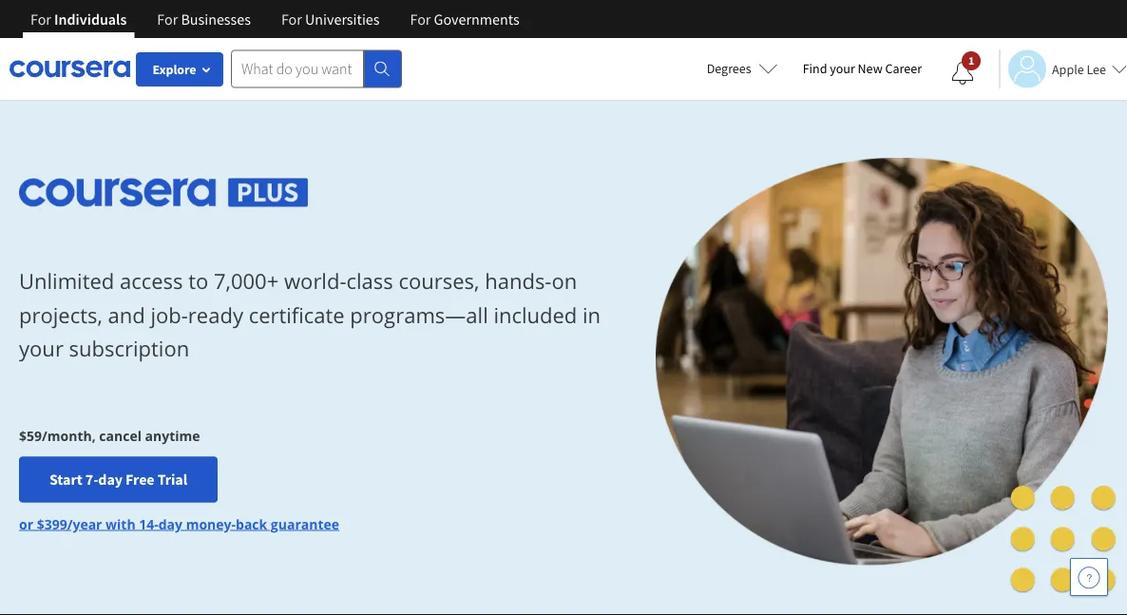 Task type: locate. For each thing, give the bounding box(es) containing it.
trial
[[157, 470, 187, 489]]

coursera plus image
[[19, 178, 309, 207]]

cancel
[[99, 426, 142, 444]]

1 for from the left
[[30, 10, 51, 29]]

access
[[120, 267, 183, 295]]

free
[[126, 470, 155, 489]]

day left "free"
[[98, 470, 123, 489]]

0 horizontal spatial day
[[98, 470, 123, 489]]

for for individuals
[[30, 10, 51, 29]]

2 for from the left
[[157, 10, 178, 29]]

1
[[969, 53, 975, 68]]

$399
[[37, 515, 67, 533]]

start
[[49, 470, 82, 489]]

courses,
[[399, 267, 480, 295]]

for individuals
[[30, 10, 127, 29]]

for left governments
[[410, 10, 431, 29]]

guarantee
[[271, 515, 339, 533]]

4 for from the left
[[410, 10, 431, 29]]

individuals
[[54, 10, 127, 29]]

degrees
[[707, 60, 752, 77]]

14-
[[139, 515, 159, 533]]

or $399 /year with 14-day money-back guarantee
[[19, 515, 339, 533]]

money-
[[186, 515, 236, 533]]

for
[[30, 10, 51, 29], [157, 10, 178, 29], [281, 10, 302, 29], [410, 10, 431, 29]]

1 vertical spatial day
[[159, 515, 183, 533]]

lee
[[1087, 60, 1107, 77]]

projects,
[[19, 300, 102, 329]]

your down projects,
[[19, 334, 64, 362]]

find your new career
[[803, 60, 922, 77]]

for up what do you want to learn? text box
[[281, 10, 302, 29]]

$59 /month, cancel anytime
[[19, 426, 200, 444]]

class
[[347, 267, 393, 295]]

unlimited
[[19, 267, 114, 295]]

3 for from the left
[[281, 10, 302, 29]]

day left money-
[[159, 515, 183, 533]]

unlimited access to 7,000+ world-class courses, hands-on projects, and job-ready certificate programs—all included in your subscription
[[19, 267, 601, 362]]

your right the find
[[830, 60, 855, 77]]

hands-
[[485, 267, 552, 295]]

for left businesses
[[157, 10, 178, 29]]

degrees button
[[692, 48, 793, 89]]

programs—all
[[350, 300, 488, 329]]

0 vertical spatial your
[[830, 60, 855, 77]]

apple
[[1052, 60, 1084, 77]]

or
[[19, 515, 33, 533]]

0 vertical spatial day
[[98, 470, 123, 489]]

1 vertical spatial your
[[19, 334, 64, 362]]

universities
[[305, 10, 380, 29]]

for left individuals
[[30, 10, 51, 29]]

apple lee button
[[999, 50, 1127, 88]]

start 7-day free trial
[[49, 470, 187, 489]]

day
[[98, 470, 123, 489], [159, 515, 183, 533]]

0 horizontal spatial your
[[19, 334, 64, 362]]

certificate
[[249, 300, 345, 329]]

None search field
[[231, 50, 402, 88]]

7-
[[85, 470, 98, 489]]

explore button
[[136, 52, 223, 87]]

your
[[830, 60, 855, 77], [19, 334, 64, 362]]



Task type: vqa. For each thing, say whether or not it's contained in the screenshot.
IBM image
no



Task type: describe. For each thing, give the bounding box(es) containing it.
/year
[[67, 515, 102, 533]]

for for businesses
[[157, 10, 178, 29]]

show notifications image
[[952, 62, 974, 85]]

new
[[858, 60, 883, 77]]

coursera image
[[10, 53, 130, 84]]

for universities
[[281, 10, 380, 29]]

help center image
[[1078, 566, 1101, 588]]

governments
[[434, 10, 520, 29]]

job-
[[151, 300, 188, 329]]

to
[[188, 267, 208, 295]]

1 horizontal spatial day
[[159, 515, 183, 533]]

your inside the unlimited access to 7,000+ world-class courses, hands-on projects, and job-ready certificate programs—all included in your subscription
[[19, 334, 64, 362]]

What do you want to learn? text field
[[231, 50, 364, 88]]

for governments
[[410, 10, 520, 29]]

$59
[[19, 426, 42, 444]]

back
[[236, 515, 267, 533]]

world-
[[284, 267, 347, 295]]

7,000+
[[214, 267, 279, 295]]

anytime
[[145, 426, 200, 444]]

banner navigation
[[15, 0, 535, 38]]

1 horizontal spatial your
[[830, 60, 855, 77]]

find your new career link
[[793, 57, 932, 81]]

/month,
[[42, 426, 96, 444]]

with
[[106, 515, 136, 533]]

ready
[[188, 300, 243, 329]]

start 7-day free trial button
[[19, 457, 218, 502]]

subscription
[[69, 334, 189, 362]]

businesses
[[181, 10, 251, 29]]

1 button
[[936, 50, 990, 96]]

for for governments
[[410, 10, 431, 29]]

day inside button
[[98, 470, 123, 489]]

included
[[494, 300, 577, 329]]

and
[[108, 300, 145, 329]]

for for universities
[[281, 10, 302, 29]]

apple lee
[[1052, 60, 1107, 77]]

in
[[583, 300, 601, 329]]

career
[[886, 60, 922, 77]]

on
[[552, 267, 577, 295]]

find
[[803, 60, 827, 77]]

explore
[[153, 61, 196, 78]]

for businesses
[[157, 10, 251, 29]]



